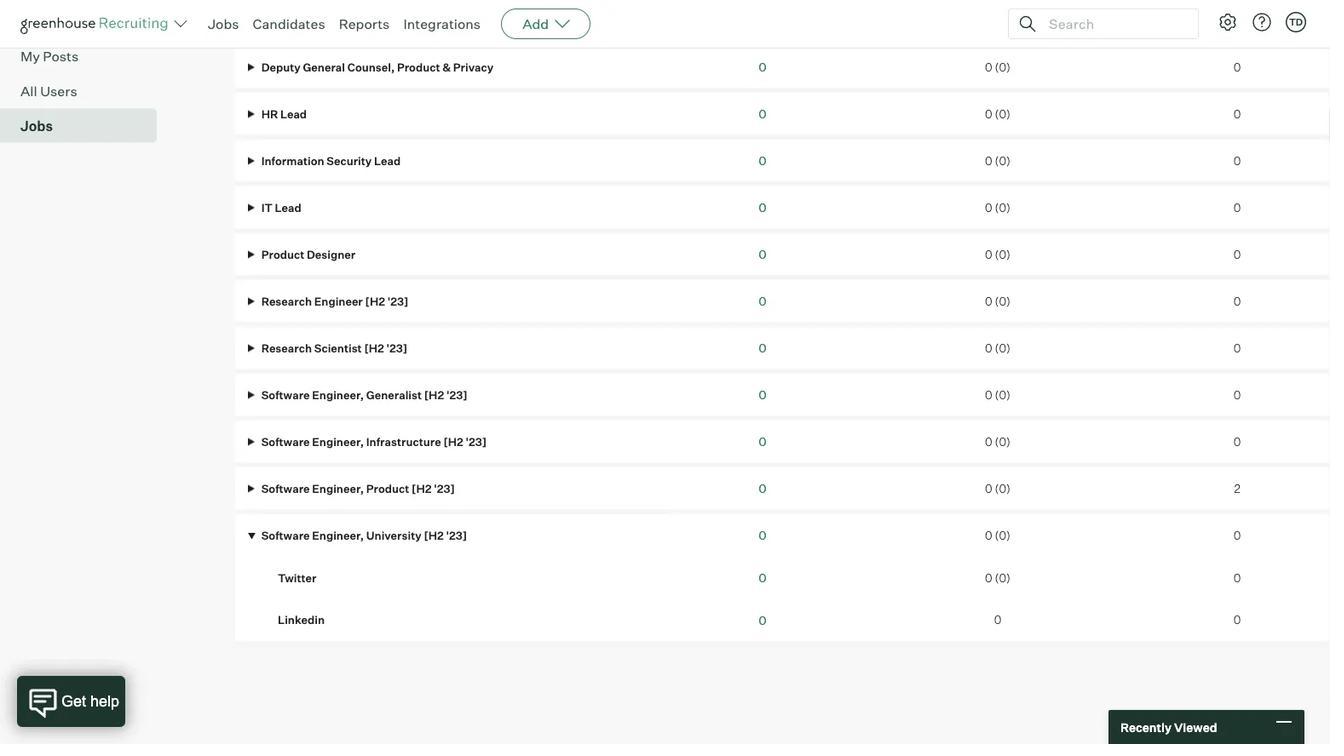 Task type: locate. For each thing, give the bounding box(es) containing it.
7 0 link from the top
[[759, 341, 767, 356]]

2 horizontal spatial posts
[[1247, 18, 1275, 31]]

1 vertical spatial jobs
[[20, 118, 53, 135]]

product up university
[[366, 482, 409, 496]]

research for engineer
[[261, 295, 312, 308]]

candidates
[[253, 15, 325, 32]]

[h2
[[365, 295, 385, 308], [364, 342, 384, 355], [424, 389, 444, 402], [443, 435, 463, 449], [412, 482, 432, 496], [424, 530, 444, 543]]

0 horizontal spatial jobs
[[20, 118, 53, 135]]

1 engineer, from the top
[[312, 389, 364, 402]]

product down 'it lead'
[[261, 248, 304, 262]]

9 0 link from the top
[[759, 435, 767, 450]]

engineer,
[[312, 389, 364, 402], [312, 435, 364, 449], [312, 482, 364, 496], [312, 530, 364, 543]]

1 horizontal spatial 0 0 0
[[1234, 530, 1241, 628]]

4 engineer, from the top
[[312, 530, 364, 543]]

'23] right generalist
[[446, 389, 467, 402]]

1 horizontal spatial jobs
[[208, 15, 239, 32]]

scientist
[[314, 342, 362, 355]]

0 (0)
[[985, 60, 1010, 74], [985, 107, 1010, 121], [985, 154, 1010, 168], [985, 201, 1010, 215], [985, 248, 1010, 262], [985, 295, 1010, 308], [985, 342, 1010, 355], [985, 389, 1010, 402], [985, 435, 1010, 449], [985, 482, 1010, 496], [985, 530, 1010, 543], [985, 572, 1010, 585]]

0 link for information security lead
[[759, 154, 767, 168]]

posts right the configure "image"
[[1247, 18, 1275, 31]]

0 vertical spatial lead
[[280, 107, 307, 121]]

0 vertical spatial research
[[261, 295, 312, 308]]

1 0 (0) from the top
[[985, 60, 1010, 74]]

0 0 0
[[759, 528, 767, 629], [1234, 530, 1241, 628]]

'23] right engineer
[[387, 295, 408, 308]]

0 link for research engineer [h2 '23]
[[759, 294, 767, 309]]

lead for hr lead
[[280, 107, 307, 121]]

[h2 right engineer
[[365, 295, 385, 308]]

days
[[999, 18, 1023, 31]]

counsel,
[[347, 60, 395, 74]]

lead right security
[[374, 154, 401, 168]]

posts
[[935, 18, 963, 31], [1247, 18, 1275, 31], [43, 48, 79, 65]]

[h2 right infrastructure
[[443, 435, 463, 449]]

6 0 link from the top
[[759, 294, 767, 309]]

twitter
[[278, 572, 317, 585]]

jobs link down all users link
[[20, 116, 150, 136]]

1 horizontal spatial jobs link
[[208, 15, 239, 32]]

(0) for information security lead
[[995, 154, 1010, 168]]

viewed
[[1174, 720, 1217, 735]]

jobs left job
[[208, 15, 239, 32]]

jobs link
[[208, 15, 239, 32], [20, 116, 150, 136]]

research
[[261, 295, 312, 308], [261, 342, 312, 355]]

6 0 (0) from the top
[[985, 295, 1010, 308]]

0 (0) for product designer
[[985, 248, 1010, 262]]

4 0 (0) from the top
[[985, 201, 1010, 215]]

research down product designer
[[261, 295, 312, 308]]

2 software from the top
[[261, 435, 310, 449]]

posts left next
[[935, 18, 963, 31]]

software
[[261, 389, 310, 402], [261, 435, 310, 449], [261, 482, 310, 496], [261, 530, 310, 543]]

[h2 right university
[[424, 530, 444, 543]]

engineer, for university
[[312, 530, 364, 543]]

3 (0) from the top
[[995, 154, 1010, 168]]

greenhouse recruiting image
[[20, 14, 174, 34]]

all users
[[20, 83, 77, 100]]

infrastructure
[[366, 435, 441, 449]]

social media
[[20, 15, 94, 30]]

'23] for product
[[434, 482, 455, 496]]

9 (0) from the top
[[995, 435, 1010, 449]]

engineer, up software engineer, university [h2 '23]
[[312, 482, 364, 496]]

university
[[366, 530, 421, 543]]

td button
[[1286, 12, 1306, 32]]

engineer, for product
[[312, 482, 364, 496]]

1 0 link from the top
[[759, 60, 767, 75]]

hr lead
[[259, 107, 307, 121]]

users
[[40, 83, 77, 100]]

2 vertical spatial lead
[[275, 201, 301, 215]]

4 (0) from the top
[[995, 201, 1010, 215]]

10 0 (0) from the top
[[985, 482, 1010, 496]]

jobs down all
[[20, 118, 53, 135]]

0 horizontal spatial posts
[[43, 48, 79, 65]]

5 0 (0) from the top
[[985, 248, 1010, 262]]

reports link
[[339, 15, 390, 32]]

'23] right infrastructure
[[466, 435, 487, 449]]

deputy general counsel, product & privacy
[[259, 60, 494, 74]]

0 (0) for research engineer [h2 '23]
[[985, 295, 1010, 308]]

(0)
[[995, 60, 1010, 74], [995, 107, 1010, 121], [995, 154, 1010, 168], [995, 201, 1010, 215], [995, 248, 1010, 262], [995, 295, 1010, 308], [995, 342, 1010, 355], [995, 389, 1010, 402], [995, 435, 1010, 449], [995, 482, 1010, 496], [995, 530, 1010, 543], [995, 572, 1010, 585]]

general
[[303, 60, 345, 74]]

next
[[965, 18, 988, 31]]

0 link for software engineer, generalist [h2 '23]
[[759, 388, 767, 403]]

generalist
[[366, 389, 422, 402]]

engineer, up software engineer, product [h2 '23]
[[312, 435, 364, 449]]

6 (0) from the top
[[995, 295, 1010, 308]]

2 engineer, from the top
[[312, 435, 364, 449]]

12 0 (0) from the top
[[985, 572, 1010, 585]]

configure image
[[1218, 12, 1238, 32]]

(0) for research engineer [h2 '23]
[[995, 295, 1010, 308]]

[h2 right generalist
[[424, 389, 444, 402]]

product left &
[[397, 60, 440, 74]]

0 vertical spatial jobs link
[[208, 15, 239, 32]]

engineer, down scientist
[[312, 389, 364, 402]]

'23] for generalist
[[446, 389, 467, 402]]

1 vertical spatial research
[[261, 342, 312, 355]]

research left scientist
[[261, 342, 312, 355]]

(0) for hr lead
[[995, 107, 1010, 121]]

information
[[261, 154, 324, 168]]

jobs link left job
[[208, 15, 239, 32]]

3 engineer, from the top
[[312, 482, 364, 496]]

0 (0) for hr lead
[[985, 107, 1010, 121]]

my
[[20, 48, 40, 65]]

engineer, down software engineer, product [h2 '23]
[[312, 530, 364, 543]]

7 (0) from the top
[[995, 342, 1010, 355]]

1 software from the top
[[261, 389, 310, 402]]

0 horizontal spatial jobs link
[[20, 116, 150, 136]]

0 (0) for information security lead
[[985, 154, 1010, 168]]

3 software from the top
[[261, 482, 310, 496]]

10 0 link from the top
[[759, 482, 767, 497]]

4 software from the top
[[261, 530, 310, 543]]

posts for previous posts
[[1247, 18, 1275, 31]]

product
[[397, 60, 440, 74], [261, 248, 304, 262], [366, 482, 409, 496]]

(0) for deputy general counsel, product & privacy
[[995, 60, 1010, 74]]

2 research from the top
[[261, 342, 312, 355]]

(0) for it lead
[[995, 201, 1010, 215]]

2 0 (0) from the top
[[985, 107, 1010, 121]]

1 research from the top
[[261, 295, 312, 308]]

add
[[522, 15, 549, 32]]

13 0 link from the top
[[759, 614, 767, 629]]

10 (0) from the top
[[995, 482, 1010, 496]]

7 0 (0) from the top
[[985, 342, 1010, 355]]

linkedin
[[278, 614, 325, 628]]

'23] down infrastructure
[[434, 482, 455, 496]]

1 vertical spatial product
[[261, 248, 304, 262]]

Search text field
[[1045, 12, 1183, 36]]

lead for it lead
[[275, 201, 301, 215]]

posts right my
[[43, 48, 79, 65]]

'23]
[[387, 295, 408, 308], [386, 342, 407, 355], [446, 389, 467, 402], [466, 435, 487, 449], [434, 482, 455, 496], [446, 530, 467, 543]]

2 0 link from the top
[[759, 107, 767, 122]]

1 vertical spatial jobs link
[[20, 116, 150, 136]]

0 link
[[759, 60, 767, 75], [759, 107, 767, 122], [759, 154, 767, 168], [759, 200, 767, 215], [759, 247, 767, 262], [759, 294, 767, 309], [759, 341, 767, 356], [759, 388, 767, 403], [759, 435, 767, 450], [759, 482, 767, 497], [759, 528, 767, 543], [759, 571, 767, 586], [759, 614, 767, 629]]

[h2 for product
[[412, 482, 432, 496]]

1 (0) from the top
[[995, 60, 1010, 74]]

5 (0) from the top
[[995, 248, 1010, 262]]

3 0 link from the top
[[759, 154, 767, 168]]

[h2 down infrastructure
[[412, 482, 432, 496]]

job
[[244, 18, 263, 31]]

0 link for software engineer, product [h2 '23]
[[759, 482, 767, 497]]

td button
[[1282, 9, 1310, 36]]

media
[[58, 15, 94, 30]]

'23] right university
[[446, 530, 467, 543]]

privacy
[[453, 60, 494, 74]]

jobs
[[208, 15, 239, 32], [20, 118, 53, 135]]

9 0 (0) from the top
[[985, 435, 1010, 449]]

research engineer [h2 '23]
[[259, 295, 408, 308]]

all users link
[[20, 81, 150, 102]]

0 (0) for software engineer, generalist [h2 '23]
[[985, 389, 1010, 402]]

2 (0) from the top
[[995, 107, 1010, 121]]

recently
[[1121, 720, 1172, 735]]

software for software engineer, infrastructure [h2 '23]
[[261, 435, 310, 449]]

0
[[759, 60, 767, 75], [985, 60, 992, 74], [1234, 60, 1241, 74], [759, 107, 767, 122], [985, 107, 992, 121], [1234, 107, 1241, 121], [759, 154, 767, 168], [985, 154, 992, 168], [1234, 154, 1241, 168], [759, 200, 767, 215], [985, 201, 992, 215], [1234, 201, 1241, 215], [759, 247, 767, 262], [985, 248, 992, 262], [1234, 248, 1241, 262], [759, 294, 767, 309], [985, 295, 992, 308], [1234, 295, 1241, 308], [759, 341, 767, 356], [985, 342, 992, 355], [1234, 342, 1241, 355], [759, 388, 767, 403], [985, 389, 992, 402], [1234, 389, 1241, 402], [759, 435, 767, 450], [985, 435, 992, 449], [1234, 435, 1241, 449], [759, 482, 767, 497], [985, 482, 992, 496], [759, 528, 767, 543], [985, 530, 992, 543], [1234, 530, 1241, 543], [759, 571, 767, 586], [985, 572, 992, 585], [1234, 572, 1241, 585], [759, 614, 767, 629], [994, 614, 1001, 628], [1234, 614, 1241, 628]]

'23] up generalist
[[386, 342, 407, 355]]

(reach)
[[1027, 19, 1061, 31]]

5 0 link from the top
[[759, 247, 767, 262]]

4 0 link from the top
[[759, 200, 767, 215]]

lead right hr
[[280, 107, 307, 121]]

8 (0) from the top
[[995, 389, 1010, 402]]

information security lead
[[259, 154, 401, 168]]

8 0 link from the top
[[759, 388, 767, 403]]

lead
[[280, 107, 307, 121], [374, 154, 401, 168], [275, 201, 301, 215]]

8 0 (0) from the top
[[985, 389, 1010, 402]]

3 0 (0) from the top
[[985, 154, 1010, 168]]

research scientist [h2 '23]
[[259, 342, 407, 355]]

lead right it
[[275, 201, 301, 215]]



Task type: vqa. For each thing, say whether or not it's contained in the screenshot.


Task type: describe. For each thing, give the bounding box(es) containing it.
software engineer, product [h2 '23]
[[259, 482, 455, 496]]

(0) for product designer
[[995, 248, 1010, 262]]

7
[[990, 18, 996, 31]]

candidates link
[[253, 15, 325, 32]]

software engineer, infrastructure [h2 '23]
[[259, 435, 487, 449]]

11 0 link from the top
[[759, 528, 767, 543]]

previous
[[1200, 18, 1244, 31]]

hr
[[261, 107, 278, 121]]

add button
[[501, 9, 591, 39]]

all
[[20, 83, 37, 100]]

previous posts
[[1200, 18, 1275, 31]]

11 0 (0) from the top
[[985, 530, 1010, 543]]

it
[[261, 201, 273, 215]]

engineer, for infrastructure
[[312, 435, 364, 449]]

product designer
[[259, 248, 355, 262]]

2
[[1234, 482, 1240, 496]]

reports
[[339, 15, 390, 32]]

[h2 for infrastructure
[[443, 435, 463, 449]]

0 link for deputy general counsel, product & privacy
[[759, 60, 767, 75]]

0 vertical spatial jobs
[[208, 15, 239, 32]]

'23] for university
[[446, 530, 467, 543]]

software for software engineer, generalist [h2 '23]
[[261, 389, 310, 402]]

posts next 7 days (reach)
[[935, 18, 1061, 31]]

12 0 link from the top
[[759, 571, 767, 586]]

(0) for software engineer, product [h2 '23]
[[995, 482, 1010, 496]]

&
[[442, 60, 451, 74]]

posts for my posts
[[43, 48, 79, 65]]

1 horizontal spatial posts
[[935, 18, 963, 31]]

0 horizontal spatial 0 0 0
[[759, 528, 767, 629]]

0 (0) for software engineer, product [h2 '23]
[[985, 482, 1010, 496]]

0 link for hr lead
[[759, 107, 767, 122]]

social
[[20, 15, 56, 30]]

11 (0) from the top
[[995, 530, 1010, 543]]

(0) for software engineer, generalist [h2 '23]
[[995, 389, 1010, 402]]

[h2 for generalist
[[424, 389, 444, 402]]

software engineer, generalist [h2 '23]
[[259, 389, 467, 402]]

[h2 right scientist
[[364, 342, 384, 355]]

my posts
[[20, 48, 79, 65]]

0 link for it lead
[[759, 200, 767, 215]]

0 link for product designer
[[759, 247, 767, 262]]

(0) for research scientist [h2 '23]
[[995, 342, 1010, 355]]

research for scientist
[[261, 342, 312, 355]]

12 (0) from the top
[[995, 572, 1010, 585]]

0 (0) for deputy general counsel, product & privacy
[[985, 60, 1010, 74]]

0 (0) for research scientist [h2 '23]
[[985, 342, 1010, 355]]

recently viewed
[[1121, 720, 1217, 735]]

engineer, for generalist
[[312, 389, 364, 402]]

integrations link
[[403, 15, 481, 32]]

security
[[327, 154, 372, 168]]

software for software engineer, university [h2 '23]
[[261, 530, 310, 543]]

software for software engineer, product [h2 '23]
[[261, 482, 310, 496]]

(0) for software engineer, infrastructure [h2 '23]
[[995, 435, 1010, 449]]

0 link for software engineer, infrastructure [h2 '23]
[[759, 435, 767, 450]]

0 (0) for it lead
[[985, 201, 1010, 215]]

1 vertical spatial lead
[[374, 154, 401, 168]]

[h2 for university
[[424, 530, 444, 543]]

td
[[1289, 16, 1303, 28]]

0 link for research scientist [h2 '23]
[[759, 341, 767, 356]]

0 (0) for software engineer, infrastructure [h2 '23]
[[985, 435, 1010, 449]]

software engineer, university [h2 '23]
[[259, 530, 467, 543]]

my posts link
[[20, 46, 150, 67]]

'23] for infrastructure
[[466, 435, 487, 449]]

0 vertical spatial product
[[397, 60, 440, 74]]

engineer
[[314, 295, 363, 308]]

it lead
[[259, 201, 301, 215]]

deputy
[[261, 60, 301, 74]]

2 vertical spatial product
[[366, 482, 409, 496]]

designer
[[307, 248, 355, 262]]

integrations
[[403, 15, 481, 32]]



